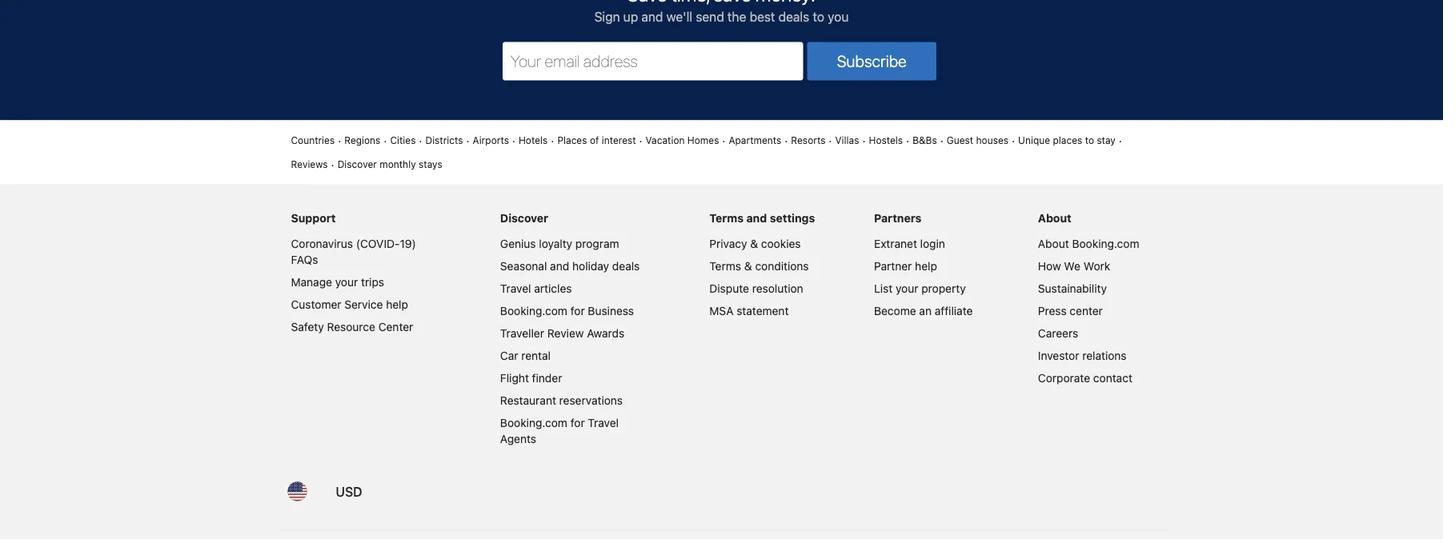 Task type: vqa. For each thing, say whether or not it's contained in the screenshot.
Verde to the top
no



Task type: describe. For each thing, give the bounding box(es) containing it.
districts
[[426, 135, 463, 146]]

0 vertical spatial travel
[[500, 282, 531, 295]]

places of interest link
[[558, 134, 636, 148]]

reviews link
[[291, 158, 328, 172]]

booking.com for travel agents
[[500, 417, 619, 446]]

cookies
[[761, 237, 801, 251]]

msa
[[710, 305, 734, 318]]

& for privacy
[[751, 237, 758, 251]]

privacy & cookies link
[[710, 237, 801, 251]]

0 vertical spatial deals
[[779, 9, 810, 24]]

districts link
[[426, 134, 463, 148]]

terms & conditions
[[710, 260, 809, 273]]

0 vertical spatial help
[[915, 260, 938, 273]]

car
[[500, 349, 519, 363]]

vacation
[[646, 135, 685, 146]]

safety resource center
[[291, 321, 413, 334]]

press center
[[1038, 305, 1103, 318]]

we
[[1065, 260, 1081, 273]]

regions
[[345, 135, 381, 146]]

unique places to stay link
[[1019, 134, 1116, 148]]

how we work link
[[1038, 260, 1111, 273]]

stays
[[419, 159, 443, 171]]

for for travel
[[571, 417, 585, 430]]

terms and settings
[[710, 212, 815, 225]]

extranet login
[[874, 237, 946, 251]]

your for manage
[[335, 276, 358, 289]]

discover for discover
[[500, 212, 549, 225]]

traveller review awards link
[[500, 327, 625, 340]]

traveller
[[500, 327, 544, 340]]

usd
[[336, 485, 362, 500]]

Your email address email field
[[503, 42, 804, 81]]

settings
[[770, 212, 815, 225]]

booking.com for booking.com for business
[[500, 305, 568, 318]]

careers link
[[1038, 327, 1079, 340]]

0 vertical spatial booking.com
[[1073, 237, 1140, 251]]

car rental link
[[500, 349, 551, 363]]

houses
[[977, 135, 1009, 146]]

msa statement
[[710, 305, 789, 318]]

corporate contact link
[[1038, 372, 1133, 385]]

sustainability link
[[1038, 282, 1107, 295]]

your for list
[[896, 282, 919, 295]]

subscribe button
[[808, 42, 937, 81]]

center
[[1070, 305, 1103, 318]]

extranet
[[874, 237, 918, 251]]

dispute
[[710, 282, 749, 295]]

conditions
[[755, 260, 809, 273]]

guest houses link
[[947, 134, 1009, 148]]

discover for discover monthly stays
[[338, 159, 377, 171]]

how we work
[[1038, 260, 1111, 273]]

0 horizontal spatial to
[[813, 9, 825, 24]]

vacation homes link
[[646, 134, 719, 148]]

msa statement link
[[710, 305, 789, 318]]

resorts
[[791, 135, 826, 146]]

flight
[[500, 372, 529, 385]]

1 vertical spatial help
[[386, 298, 408, 311]]

booking.com for travel agents link
[[500, 417, 619, 446]]

become an affiliate link
[[874, 305, 973, 318]]

stay
[[1097, 135, 1116, 146]]

discover monthly stays
[[338, 159, 443, 171]]

restaurant reservations link
[[500, 394, 623, 408]]

airports
[[473, 135, 509, 146]]

sign
[[595, 9, 620, 24]]

press
[[1038, 305, 1067, 318]]

countries
[[291, 135, 335, 146]]

awards
[[587, 327, 625, 340]]

corporate contact
[[1038, 372, 1133, 385]]

list
[[874, 282, 893, 295]]

hotels
[[519, 135, 548, 146]]

sign up and we'll send the best deals to you
[[595, 9, 849, 24]]

coronavirus
[[291, 237, 353, 251]]

booking.com for business
[[500, 305, 634, 318]]

dispute resolution link
[[710, 282, 804, 295]]

hostels link
[[869, 134, 903, 148]]

genius loyalty program link
[[500, 237, 619, 251]]

affiliate
[[935, 305, 973, 318]]

careers
[[1038, 327, 1079, 340]]

manage your trips
[[291, 276, 384, 289]]

countries link
[[291, 134, 335, 148]]

travel inside booking.com for travel agents
[[588, 417, 619, 430]]

genius loyalty program
[[500, 237, 619, 251]]

places of interest
[[558, 135, 636, 146]]

booking.com for business link
[[500, 305, 634, 318]]

send
[[696, 9, 725, 24]]

usd button
[[326, 473, 372, 512]]

agents
[[500, 433, 537, 446]]

genius
[[500, 237, 536, 251]]

investor relations
[[1038, 349, 1127, 363]]



Task type: locate. For each thing, give the bounding box(es) containing it.
terms for terms & conditions
[[710, 260, 742, 273]]

1 horizontal spatial deals
[[779, 9, 810, 24]]

unique
[[1019, 135, 1051, 146]]

0 vertical spatial about
[[1038, 212, 1072, 225]]

places
[[1053, 135, 1083, 146]]

list your property
[[874, 282, 966, 295]]

1 vertical spatial to
[[1086, 135, 1095, 146]]

customer
[[291, 298, 342, 311]]

about for about booking.com
[[1038, 237, 1070, 251]]

terms up privacy
[[710, 212, 744, 225]]

travel down seasonal
[[500, 282, 531, 295]]

& up terms & conditions 'link'
[[751, 237, 758, 251]]

help up list your property link
[[915, 260, 938, 273]]

vacation homes
[[646, 135, 719, 146]]

to left stay
[[1086, 135, 1095, 146]]

cities
[[390, 135, 416, 146]]

villas link
[[836, 134, 860, 148]]

0 vertical spatial to
[[813, 9, 825, 24]]

you
[[828, 9, 849, 24]]

1 about from the top
[[1038, 212, 1072, 225]]

dispute resolution
[[710, 282, 804, 295]]

unique places to stay
[[1019, 135, 1116, 146]]

0 vertical spatial for
[[571, 305, 585, 318]]

privacy & cookies
[[710, 237, 801, 251]]

and for terms and settings
[[747, 212, 767, 225]]

2 for from the top
[[571, 417, 585, 430]]

0 horizontal spatial travel
[[500, 282, 531, 295]]

deals
[[779, 9, 810, 24], [613, 260, 640, 273]]

login
[[921, 237, 946, 251]]

& down privacy & cookies
[[745, 260, 752, 273]]

2 about from the top
[[1038, 237, 1070, 251]]

19)
[[400, 237, 416, 251]]

investor
[[1038, 349, 1080, 363]]

the
[[728, 9, 747, 24]]

discover up genius
[[500, 212, 549, 225]]

hotels link
[[519, 134, 548, 148]]

manage
[[291, 276, 332, 289]]

cities link
[[390, 134, 416, 148]]

1 horizontal spatial to
[[1086, 135, 1095, 146]]

1 horizontal spatial discover
[[500, 212, 549, 225]]

booking.com up work
[[1073, 237, 1140, 251]]

finder
[[532, 372, 562, 385]]

airports link
[[473, 134, 509, 148]]

about booking.com
[[1038, 237, 1140, 251]]

discover
[[338, 159, 377, 171], [500, 212, 549, 225]]

terms down privacy
[[710, 260, 742, 273]]

coronavirus (covid-19) faqs
[[291, 237, 416, 267]]

resource
[[327, 321, 376, 334]]

your down partner help link
[[896, 282, 919, 295]]

we'll
[[667, 9, 693, 24]]

places
[[558, 135, 587, 146]]

safety resource center link
[[291, 321, 413, 334]]

and up privacy & cookies link
[[747, 212, 767, 225]]

manage your trips link
[[291, 276, 384, 289]]

1 vertical spatial discover
[[500, 212, 549, 225]]

and right 'up'
[[642, 9, 663, 24]]

flight finder
[[500, 372, 562, 385]]

for for business
[[571, 305, 585, 318]]

1 vertical spatial terms
[[710, 260, 742, 273]]

your up customer service help
[[335, 276, 358, 289]]

rental
[[522, 349, 551, 363]]

monthly
[[380, 159, 416, 171]]

resorts link
[[791, 134, 826, 148]]

1 vertical spatial for
[[571, 417, 585, 430]]

restaurant
[[500, 394, 556, 408]]

1 terms from the top
[[710, 212, 744, 225]]

subscribe
[[837, 52, 907, 71]]

1 horizontal spatial your
[[896, 282, 919, 295]]

villas
[[836, 135, 860, 146]]

for inside booking.com for travel agents
[[571, 417, 585, 430]]

about up how
[[1038, 237, 1070, 251]]

become
[[874, 305, 917, 318]]

sustainability
[[1038, 282, 1107, 295]]

discover down regions link
[[338, 159, 377, 171]]

business
[[588, 305, 634, 318]]

booking.com inside booking.com for travel agents
[[500, 417, 568, 430]]

0 vertical spatial &
[[751, 237, 758, 251]]

privacy
[[710, 237, 747, 251]]

car rental
[[500, 349, 551, 363]]

apartments link
[[729, 134, 782, 148]]

hostels
[[869, 135, 903, 146]]

0 horizontal spatial your
[[335, 276, 358, 289]]

homes
[[688, 135, 719, 146]]

0 horizontal spatial help
[[386, 298, 408, 311]]

1 horizontal spatial travel
[[588, 417, 619, 430]]

extranet login link
[[874, 237, 946, 251]]

1 vertical spatial travel
[[588, 417, 619, 430]]

booking.com
[[1073, 237, 1140, 251], [500, 305, 568, 318], [500, 417, 568, 430]]

and down genius loyalty program link
[[550, 260, 570, 273]]

0 vertical spatial and
[[642, 9, 663, 24]]

partner help link
[[874, 260, 938, 273]]

holiday
[[573, 260, 609, 273]]

2 vertical spatial and
[[550, 260, 570, 273]]

guest
[[947, 135, 974, 146]]

property
[[922, 282, 966, 295]]

2 terms from the top
[[710, 260, 742, 273]]

0 vertical spatial discover
[[338, 159, 377, 171]]

0 horizontal spatial and
[[550, 260, 570, 273]]

2 horizontal spatial and
[[747, 212, 767, 225]]

1 vertical spatial deals
[[613, 260, 640, 273]]

regions link
[[345, 134, 381, 148]]

relations
[[1083, 349, 1127, 363]]

flight finder link
[[500, 372, 562, 385]]

to left you
[[813, 9, 825, 24]]

best
[[750, 9, 775, 24]]

seasonal and holiday deals
[[500, 260, 640, 273]]

discover monthly stays link
[[338, 158, 443, 172]]

booking.com down travel articles link at bottom left
[[500, 305, 568, 318]]

0 vertical spatial terms
[[710, 212, 744, 225]]

center
[[379, 321, 413, 334]]

0 horizontal spatial discover
[[338, 159, 377, 171]]

about up about booking.com
[[1038, 212, 1072, 225]]

interest
[[602, 135, 636, 146]]

become an affiliate
[[874, 305, 973, 318]]

and for seasonal and holiday deals
[[550, 260, 570, 273]]

1 vertical spatial about
[[1038, 237, 1070, 251]]

statement
[[737, 305, 789, 318]]

help up center
[[386, 298, 408, 311]]

1 horizontal spatial and
[[642, 9, 663, 24]]

about for about
[[1038, 212, 1072, 225]]

resolution
[[752, 282, 804, 295]]

customer service help link
[[291, 298, 408, 311]]

deals right holiday
[[613, 260, 640, 273]]

booking.com up agents
[[500, 417, 568, 430]]

customer service help
[[291, 298, 408, 311]]

for up review
[[571, 305, 585, 318]]

1 vertical spatial &
[[745, 260, 752, 273]]

terms for terms and settings
[[710, 212, 744, 225]]

reviews
[[291, 159, 328, 171]]

how
[[1038, 260, 1062, 273]]

& for terms
[[745, 260, 752, 273]]

1 vertical spatial booking.com
[[500, 305, 568, 318]]

1 vertical spatial and
[[747, 212, 767, 225]]

to
[[813, 9, 825, 24], [1086, 135, 1095, 146]]

deals right best at the top right
[[779, 9, 810, 24]]

program
[[576, 237, 619, 251]]

about
[[1038, 212, 1072, 225], [1038, 237, 1070, 251]]

b&bs link
[[913, 134, 937, 148]]

(covid-
[[356, 237, 400, 251]]

1 for from the top
[[571, 305, 585, 318]]

for down reservations at the left bottom of the page
[[571, 417, 585, 430]]

about booking.com link
[[1038, 237, 1140, 251]]

corporate
[[1038, 372, 1091, 385]]

b&bs
[[913, 135, 937, 146]]

booking.com for booking.com for travel agents
[[500, 417, 568, 430]]

travel down reservations at the left bottom of the page
[[588, 417, 619, 430]]

terms & conditions link
[[710, 260, 809, 273]]

2 vertical spatial booking.com
[[500, 417, 568, 430]]

list your property link
[[874, 282, 966, 295]]

1 horizontal spatial help
[[915, 260, 938, 273]]

0 horizontal spatial deals
[[613, 260, 640, 273]]



